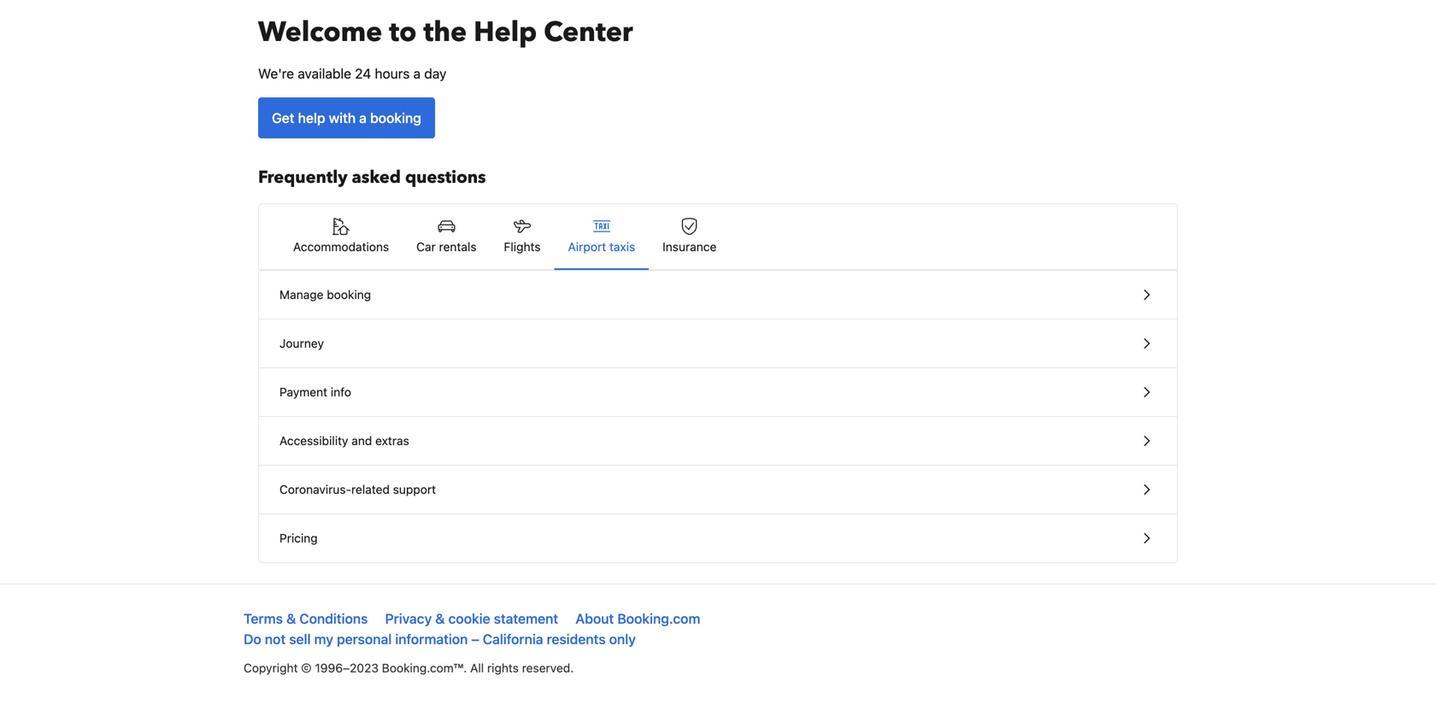 Task type: vqa. For each thing, say whether or not it's contained in the screenshot.
on inside 3 Five-Star Hotels Like This Are Already Unavailable On Our Site
no



Task type: describe. For each thing, give the bounding box(es) containing it.
rentals
[[439, 240, 477, 254]]

©
[[301, 661, 312, 675]]

& for terms
[[286, 611, 296, 627]]

flights
[[504, 240, 541, 254]]

manage booking
[[280, 288, 371, 302]]

terms & conditions link
[[244, 611, 368, 627]]

booking.com™.
[[382, 661, 467, 675]]

payment info button
[[259, 368, 1177, 417]]

privacy
[[385, 611, 432, 627]]

available
[[298, 65, 351, 82]]

welcome
[[258, 14, 382, 51]]

info
[[331, 385, 351, 399]]

a inside button
[[359, 110, 367, 126]]

privacy & cookie statement link
[[385, 611, 558, 627]]

coronavirus-related support button
[[259, 466, 1177, 515]]

support
[[393, 483, 436, 497]]

welcome to the help center
[[258, 14, 633, 51]]

related
[[351, 483, 390, 497]]

privacy & cookie statement
[[385, 611, 558, 627]]

airport taxis
[[568, 240, 635, 254]]

asked
[[352, 166, 401, 189]]

the
[[423, 14, 467, 51]]

get
[[272, 110, 295, 126]]

personal
[[337, 631, 392, 648]]

airport
[[568, 240, 606, 254]]

pricing button
[[259, 515, 1177, 563]]

cookie
[[448, 611, 490, 627]]

frequently
[[258, 166, 348, 189]]

day
[[424, 65, 447, 82]]

help
[[298, 110, 325, 126]]

all
[[470, 661, 484, 675]]

car rentals button
[[403, 204, 490, 269]]

airport taxis button
[[554, 204, 649, 269]]

do not sell my personal information – california residents only link
[[244, 631, 636, 648]]

my
[[314, 631, 333, 648]]

statement
[[494, 611, 558, 627]]

hours
[[375, 65, 410, 82]]

with
[[329, 110, 356, 126]]

flights button
[[490, 204, 554, 269]]

accessibility and extras
[[280, 434, 409, 448]]

sell
[[289, 631, 311, 648]]

get help with a booking
[[272, 110, 421, 126]]

information
[[395, 631, 468, 648]]

terms
[[244, 611, 283, 627]]

pricing
[[280, 531, 318, 545]]

1 horizontal spatial a
[[413, 65, 421, 82]]

we're available 24 hours a day
[[258, 65, 447, 82]]

center
[[544, 14, 633, 51]]

do
[[244, 631, 261, 648]]

payment info
[[280, 385, 351, 399]]



Task type: locate. For each thing, give the bounding box(es) containing it.
terms & conditions
[[244, 611, 368, 627]]

booking right manage
[[327, 288, 371, 302]]

tab list
[[259, 204, 1177, 271]]

we're
[[258, 65, 294, 82]]

booking down hours
[[370, 110, 421, 126]]

questions
[[405, 166, 486, 189]]

extras
[[375, 434, 409, 448]]

24
[[355, 65, 371, 82]]

frequently asked questions
[[258, 166, 486, 189]]

0 horizontal spatial &
[[286, 611, 296, 627]]

reserved.
[[522, 661, 574, 675]]

car
[[416, 240, 436, 254]]

car rentals
[[416, 240, 477, 254]]

2 & from the left
[[435, 611, 445, 627]]

accommodations button
[[280, 204, 403, 269]]

&
[[286, 611, 296, 627], [435, 611, 445, 627]]

accommodations
[[293, 240, 389, 254]]

tab list containing accommodations
[[259, 204, 1177, 271]]

booking.com
[[618, 611, 701, 627]]

–
[[471, 631, 479, 648]]

not
[[265, 631, 286, 648]]

manage booking button
[[259, 271, 1177, 320]]

about booking.com do not sell my personal information – california residents only
[[244, 611, 701, 648]]

accessibility
[[280, 434, 348, 448]]

& up "sell"
[[286, 611, 296, 627]]

residents
[[547, 631, 606, 648]]

copyright
[[244, 661, 298, 675]]

1996–2023
[[315, 661, 379, 675]]

about
[[576, 611, 614, 627]]

about booking.com link
[[576, 611, 701, 627]]

and
[[352, 434, 372, 448]]

a
[[413, 65, 421, 82], [359, 110, 367, 126]]

journey button
[[259, 320, 1177, 368]]

a right with
[[359, 110, 367, 126]]

a left day
[[413, 65, 421, 82]]

manage
[[280, 288, 324, 302]]

rights
[[487, 661, 519, 675]]

0 vertical spatial booking
[[370, 110, 421, 126]]

copyright © 1996–2023 booking.com™. all rights reserved.
[[244, 661, 574, 675]]

& up do not sell my personal information – california residents only link
[[435, 611, 445, 627]]

insurance
[[663, 240, 717, 254]]

conditions
[[300, 611, 368, 627]]

california
[[483, 631, 543, 648]]

taxis
[[610, 240, 635, 254]]

0 horizontal spatial a
[[359, 110, 367, 126]]

payment
[[280, 385, 327, 399]]

get help with a booking button
[[258, 97, 435, 139]]

journey
[[280, 336, 324, 351]]

insurance button
[[649, 204, 730, 269]]

1 vertical spatial a
[[359, 110, 367, 126]]

& for privacy
[[435, 611, 445, 627]]

only
[[609, 631, 636, 648]]

accessibility and extras button
[[259, 417, 1177, 466]]

1 & from the left
[[286, 611, 296, 627]]

coronavirus-
[[280, 483, 351, 497]]

0 vertical spatial a
[[413, 65, 421, 82]]

booking
[[370, 110, 421, 126], [327, 288, 371, 302]]

to
[[389, 14, 417, 51]]

1 vertical spatial booking
[[327, 288, 371, 302]]

1 horizontal spatial &
[[435, 611, 445, 627]]

coronavirus-related support
[[280, 483, 436, 497]]

help
[[474, 14, 537, 51]]



